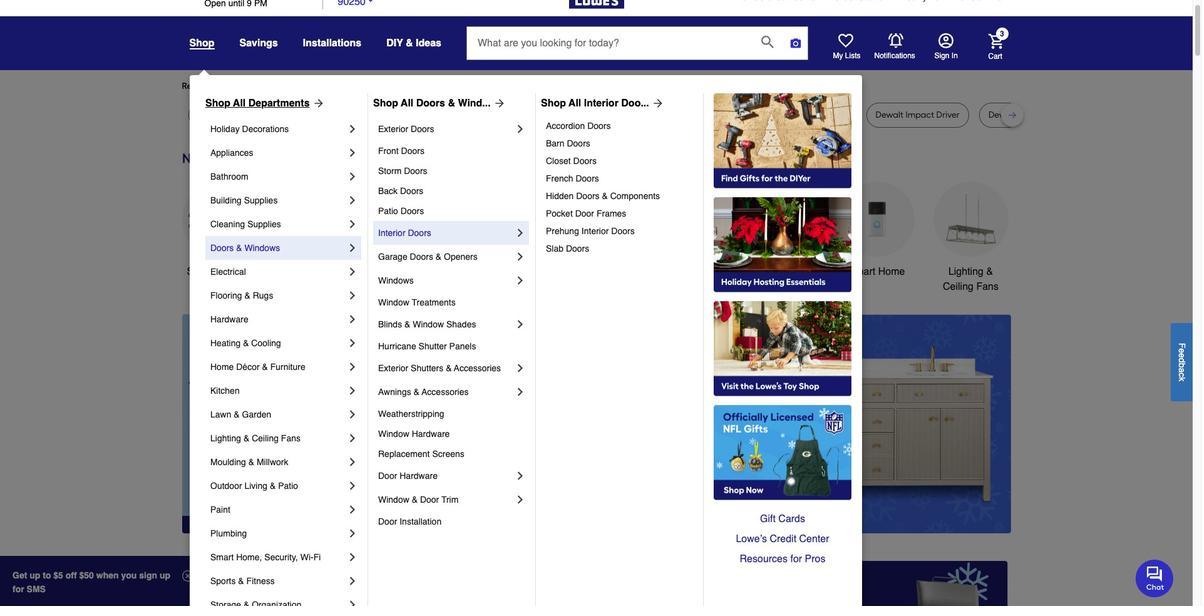 Task type: describe. For each thing, give the bounding box(es) containing it.
camera image
[[790, 37, 802, 49]]

$5
[[53, 571, 63, 581]]

exterior for exterior doors
[[378, 124, 408, 134]]

doors for patio doors
[[401, 206, 424, 216]]

paint link
[[210, 498, 346, 522]]

door inside door hardware link
[[378, 471, 397, 481]]

christmas decorations
[[475, 266, 528, 292]]

closet
[[546, 156, 571, 166]]

equipment
[[665, 281, 713, 292]]

door inside "door installation" link
[[378, 517, 397, 527]]

lowe's home improvement account image
[[938, 33, 954, 48]]

chevron right image for awnings & accessories
[[514, 386, 527, 398]]

smart for smart home
[[849, 266, 876, 277]]

savings
[[240, 38, 278, 49]]

ceiling inside lighting & ceiling fans
[[943, 281, 974, 292]]

doors for barn doors
[[567, 138, 590, 148]]

prehung
[[546, 226, 579, 236]]

hidden
[[546, 191, 574, 201]]

up to 30 percent off select grills and accessories. image
[[747, 561, 1009, 606]]

chevron right image for sports & fitness
[[346, 575, 359, 587]]

sign
[[139, 571, 157, 581]]

flooring
[[210, 291, 242, 301]]

up to 35 percent off select small appliances. image
[[466, 561, 727, 606]]

appliances link
[[210, 141, 346, 165]]

interior inside shop all interior doo... link
[[584, 98, 619, 109]]

cleaning
[[210, 219, 245, 229]]

chat invite button image
[[1136, 559, 1174, 597]]

1 vertical spatial lighting
[[210, 433, 241, 443]]

lawn
[[210, 410, 231, 420]]

exterior shutters & accessories
[[378, 363, 501, 373]]

accordion
[[546, 121, 585, 131]]

window up hurricane shutter panels
[[413, 319, 444, 329]]

security,
[[265, 552, 298, 562]]

barn doors
[[546, 138, 590, 148]]

chevron right image for lighting & ceiling fans
[[346, 432, 359, 445]]

doors for back doors
[[400, 186, 424, 196]]

0 horizontal spatial bathroom link
[[210, 165, 346, 189]]

lighting inside lighting & ceiling fans
[[949, 266, 984, 277]]

dewalt for dewalt drill bit set
[[989, 110, 1017, 120]]

chevron right image for plumbing
[[346, 527, 359, 540]]

chevron down image
[[366, 0, 376, 5]]

door installation
[[378, 517, 442, 527]]

sports & fitness link
[[210, 569, 346, 593]]

outdoor for outdoor tools & equipment
[[653, 266, 690, 277]]

sign
[[935, 51, 950, 60]]

gift cards
[[760, 514, 805, 525]]

shop all deals link
[[182, 182, 257, 279]]

pocket door frames
[[546, 209, 627, 219]]

heating & cooling
[[210, 338, 281, 348]]

k
[[1177, 377, 1187, 381]]

front
[[378, 146, 399, 156]]

door hardware
[[378, 471, 438, 481]]

blinds & window shades link
[[378, 313, 514, 336]]

heating & cooling link
[[210, 331, 346, 355]]

window & door trim
[[378, 495, 461, 505]]

building
[[210, 195, 242, 205]]

driver for impact driver bit
[[530, 110, 553, 120]]

outdoor tools & equipment
[[653, 266, 725, 292]]

1 up from the left
[[30, 571, 40, 581]]

all for deals
[[213, 266, 224, 277]]

chevron right image for exterior shutters & accessories
[[514, 362, 527, 375]]

0 vertical spatial windows
[[245, 243, 280, 253]]

bit for impact driver bit
[[555, 110, 566, 120]]

sms
[[27, 584, 46, 594]]

awnings
[[378, 387, 411, 397]]

recommended searches for you heading
[[182, 80, 1011, 93]]

replacement screens
[[378, 449, 465, 459]]

installations
[[303, 38, 361, 49]]

Search Query text field
[[467, 27, 752, 59]]

installation
[[400, 517, 442, 527]]

lists
[[845, 51, 861, 60]]

scroll to item #5 element
[[764, 510, 797, 517]]

search image
[[762, 36, 774, 48]]

building supplies
[[210, 195, 278, 205]]

d
[[1177, 358, 1187, 363]]

chevron right image for lawn & garden
[[346, 408, 359, 421]]

1 e from the top
[[1177, 348, 1187, 353]]

impact driver
[[793, 110, 847, 120]]

lowe's home improvement logo image
[[569, 0, 624, 23]]

1 vertical spatial lighting & ceiling fans
[[210, 433, 301, 443]]

doors for front doors
[[401, 146, 425, 156]]

2 e from the top
[[1177, 353, 1187, 358]]

replacement
[[378, 449, 430, 459]]

my lists
[[833, 51, 861, 60]]

doors up shop all deals
[[210, 243, 234, 253]]

smart home
[[849, 266, 905, 277]]

electrical link
[[210, 260, 346, 284]]

shop all interior doo...
[[541, 98, 649, 109]]

paint
[[210, 505, 230, 515]]

hardware for door hardware
[[400, 471, 438, 481]]

accordion doors
[[546, 121, 611, 131]]

1 horizontal spatial lighting & ceiling fans link
[[933, 182, 1009, 294]]

arrow right image for shop all doors & wind...
[[491, 97, 506, 110]]

accordion doors link
[[546, 117, 695, 135]]

visit the lowe's toy shop. image
[[714, 301, 852, 396]]

suggestions
[[343, 81, 392, 91]]

dewalt for dewalt tool
[[254, 110, 282, 120]]

drill bit set
[[594, 110, 636, 120]]

shop for shop all departments
[[205, 98, 230, 109]]

tools link
[[370, 182, 445, 279]]

pocket door frames link
[[546, 205, 695, 222]]

wind...
[[458, 98, 491, 109]]

center
[[799, 534, 830, 545]]

gift
[[760, 514, 776, 525]]

1 vertical spatial fans
[[281, 433, 301, 443]]

lawn & garden link
[[210, 403, 346, 426]]

kitchen
[[210, 386, 240, 396]]

tools inside "outdoor tools & equipment"
[[692, 266, 716, 277]]

flooring & rugs link
[[210, 284, 346, 308]]

window for treatments
[[378, 297, 409, 308]]

chevron right image for hardware
[[346, 313, 359, 326]]

panels
[[449, 341, 476, 351]]

you for more suggestions for you
[[407, 81, 422, 91]]

1 horizontal spatial windows
[[378, 276, 414, 286]]

resources
[[740, 554, 788, 565]]

holiday
[[210, 124, 240, 134]]

cards
[[779, 514, 805, 525]]

front doors link
[[378, 141, 527, 161]]

outdoor tools & equipment link
[[652, 182, 727, 294]]

heating
[[210, 338, 241, 348]]

smart home link
[[840, 182, 915, 279]]

doors for exterior doors
[[411, 124, 434, 134]]

doo...
[[621, 98, 649, 109]]

shop all deals
[[187, 266, 252, 277]]

exterior doors
[[378, 124, 434, 134]]

shop for shop all doors & wind...
[[373, 98, 398, 109]]

scroll to item #3 image
[[704, 511, 734, 516]]

c
[[1177, 373, 1187, 377]]

doors up 'slab doors' link on the top of page
[[611, 226, 635, 236]]

wi-
[[300, 552, 314, 562]]

2 up from the left
[[160, 571, 170, 581]]

garage doors & openers
[[378, 252, 478, 262]]

chevron right image for holiday decorations
[[346, 123, 359, 135]]

driver for impact driver
[[824, 110, 847, 120]]

millwork
[[257, 457, 288, 467]]

1 tools from the left
[[396, 266, 419, 277]]

drill for dewalt drill
[[749, 110, 764, 120]]

4 bit from the left
[[611, 110, 622, 120]]

ideas
[[416, 38, 442, 49]]

diy
[[387, 38, 403, 49]]

chevron right image for flooring & rugs
[[346, 289, 359, 302]]

b
[[1177, 363, 1187, 368]]

smart for smart home, security, wi-fi
[[210, 552, 234, 562]]

shades
[[446, 319, 476, 329]]

dewalt for dewalt drill bit
[[329, 110, 357, 120]]

closet doors
[[546, 156, 597, 166]]

doors for hidden doors & components
[[576, 191, 600, 201]]

chevron right image for cleaning supplies
[[346, 218, 359, 230]]

sports & fitness
[[210, 576, 275, 586]]

1 horizontal spatial bathroom link
[[746, 182, 821, 279]]

get up to 2 free select tools or batteries when you buy 1 with select purchases. image
[[184, 561, 446, 606]]

rugs
[[253, 291, 273, 301]]

off
[[66, 571, 77, 581]]

prehung interior doors
[[546, 226, 635, 236]]

& inside "button"
[[406, 38, 413, 49]]

you for recommended searches for you
[[296, 81, 311, 91]]

chevron right image for electrical
[[346, 266, 359, 278]]

chevron right image for window & door trim
[[514, 494, 527, 506]]

bit for dewalt drill bit set
[[1036, 110, 1046, 120]]

chevron right image for building supplies
[[346, 194, 359, 207]]

0 vertical spatial hardware
[[210, 314, 248, 324]]

lowe's home improvement cart image
[[989, 34, 1004, 49]]

when
[[96, 571, 119, 581]]

find gifts for the diyer. image
[[714, 93, 852, 189]]



Task type: vqa. For each thing, say whether or not it's contained in the screenshot.
the left shop
yes



Task type: locate. For each thing, give the bounding box(es) containing it.
for right the suggestions
[[394, 81, 405, 91]]

0 horizontal spatial set
[[457, 110, 470, 120]]

0 horizontal spatial impact
[[499, 110, 528, 120]]

doors for closet doors
[[573, 156, 597, 166]]

1 horizontal spatial lighting & ceiling fans
[[943, 266, 999, 292]]

2 dewalt from the left
[[254, 110, 282, 120]]

f
[[1177, 343, 1187, 348]]

up right sign
[[160, 571, 170, 581]]

doors down drill bit set
[[588, 121, 611, 131]]

chevron right image for blinds & window shades
[[514, 318, 527, 331]]

e
[[1177, 348, 1187, 353], [1177, 353, 1187, 358]]

1 vertical spatial arrow right image
[[988, 424, 1000, 436]]

cleaning supplies
[[210, 219, 281, 229]]

door inside pocket door frames link
[[575, 209, 594, 219]]

2 you from the left
[[407, 81, 422, 91]]

doors for accordion doors
[[588, 121, 611, 131]]

hurricane shutter panels link
[[378, 336, 527, 356]]

chevron right image for paint
[[346, 504, 359, 516]]

lighting
[[949, 266, 984, 277], [210, 433, 241, 443]]

chevron right image for doors & windows
[[346, 242, 359, 254]]

chevron right image for kitchen
[[346, 385, 359, 397]]

all left deals
[[213, 266, 224, 277]]

door up prehung interior doors
[[575, 209, 594, 219]]

1 horizontal spatial home
[[878, 266, 905, 277]]

scroll to item #2 image
[[674, 511, 704, 516]]

impact for impact driver
[[793, 110, 822, 120]]

0 horizontal spatial bathroom
[[210, 172, 248, 182]]

door down "replacement"
[[378, 471, 397, 481]]

chevron right image for appliances
[[346, 147, 359, 159]]

driver down my
[[824, 110, 847, 120]]

window treatments
[[378, 297, 456, 308]]

0 horizontal spatial tools
[[396, 266, 419, 277]]

storm doors
[[378, 166, 427, 176]]

exterior for exterior shutters & accessories
[[378, 363, 408, 373]]

doors down accordion doors
[[567, 138, 590, 148]]

doors & windows
[[210, 243, 280, 253]]

0 vertical spatial ceiling
[[943, 281, 974, 292]]

hardware for window hardware
[[412, 429, 450, 439]]

1 arrow right image from the left
[[491, 97, 506, 110]]

doors inside "link"
[[404, 166, 427, 176]]

impact for impact driver bit
[[499, 110, 528, 120]]

chevron right image for heating & cooling
[[346, 337, 359, 349]]

0 horizontal spatial home
[[210, 362, 234, 372]]

3 dewalt from the left
[[329, 110, 357, 120]]

0 horizontal spatial driver
[[530, 110, 553, 120]]

7 dewalt from the left
[[989, 110, 1017, 120]]

interior inside interior doors link
[[378, 228, 406, 238]]

fans inside lighting & ceiling fans
[[977, 281, 999, 292]]

chevron right image for bathroom
[[346, 170, 359, 183]]

doors for storm doors
[[404, 166, 427, 176]]

installations button
[[303, 32, 361, 54]]

0 horizontal spatial shop
[[205, 98, 230, 109]]

officially licensed n f l gifts. shop now. image
[[714, 405, 852, 500]]

chevron right image
[[346, 147, 359, 159], [514, 251, 527, 263], [346, 266, 359, 278], [346, 313, 359, 326], [514, 318, 527, 331], [346, 337, 359, 349], [346, 385, 359, 397], [514, 386, 527, 398], [346, 408, 359, 421], [514, 470, 527, 482], [346, 480, 359, 492], [514, 494, 527, 506], [346, 527, 359, 540], [346, 551, 359, 564], [346, 575, 359, 587]]

exterior up front
[[378, 124, 408, 134]]

2 vertical spatial hardware
[[400, 471, 438, 481]]

hurricane shutter panels
[[378, 341, 476, 351]]

1 vertical spatial smart
[[210, 552, 234, 562]]

outdoor living & patio
[[210, 481, 298, 491]]

patio doors
[[378, 206, 424, 216]]

5 bit from the left
[[1036, 110, 1046, 120]]

2 tools from the left
[[692, 266, 716, 277]]

all down recommended searches for you on the left of page
[[233, 98, 246, 109]]

dewalt drill
[[719, 110, 764, 120]]

doors down storm doors
[[400, 186, 424, 196]]

decorations for christmas
[[475, 281, 528, 292]]

chevron right image for interior doors
[[514, 227, 527, 239]]

chevron right image for moulding & millwork
[[346, 456, 359, 468]]

notifications
[[875, 51, 916, 60]]

christmas decorations link
[[464, 182, 539, 294]]

1 vertical spatial patio
[[278, 481, 298, 491]]

tools
[[396, 266, 419, 277], [692, 266, 716, 277]]

blinds
[[378, 319, 402, 329]]

1 horizontal spatial smart
[[849, 266, 876, 277]]

for left pros
[[791, 554, 802, 565]]

1 vertical spatial supplies
[[247, 219, 281, 229]]

0 vertical spatial lighting & ceiling fans
[[943, 266, 999, 292]]

lowe's home improvement notification center image
[[888, 33, 903, 48]]

0 vertical spatial exterior
[[378, 124, 408, 134]]

arrow right image inside shop all interior doo... link
[[649, 97, 664, 110]]

0 vertical spatial decorations
[[242, 124, 289, 134]]

driver up accordion
[[530, 110, 553, 120]]

interior inside the prehung interior doors link
[[582, 226, 609, 236]]

driver down the sign in at the right top of page
[[937, 110, 960, 120]]

5 dewalt from the left
[[719, 110, 747, 120]]

drill
[[359, 110, 374, 120], [594, 110, 609, 120], [749, 110, 764, 120], [1019, 110, 1034, 120]]

moulding & millwork link
[[210, 450, 346, 474]]

doors for slab doors
[[566, 244, 589, 254]]

1 vertical spatial bathroom
[[761, 266, 805, 277]]

you
[[121, 571, 137, 581]]

0 vertical spatial outdoor
[[653, 266, 690, 277]]

1 horizontal spatial shop
[[373, 98, 398, 109]]

1 horizontal spatial ceiling
[[943, 281, 974, 292]]

1 bit from the left
[[376, 110, 386, 120]]

2 set from the left
[[624, 110, 636, 120]]

arrow right image up accordion doors link
[[649, 97, 664, 110]]

arrow left image
[[415, 424, 427, 436]]

0 vertical spatial lighting
[[949, 266, 984, 277]]

0 vertical spatial bathroom
[[210, 172, 248, 182]]

new deals every day during 25 days of deals image
[[182, 148, 1011, 169]]

shop up impact driver bit
[[541, 98, 566, 109]]

dewalt for dewalt bit set
[[415, 110, 443, 120]]

1 impact from the left
[[499, 110, 528, 120]]

my
[[833, 51, 843, 60]]

home inside 'home décor & furniture' link
[[210, 362, 234, 372]]

dewalt tool
[[254, 110, 300, 120]]

doors for french doors
[[576, 173, 599, 183]]

0 vertical spatial patio
[[378, 206, 398, 216]]

1 horizontal spatial tools
[[692, 266, 716, 277]]

exterior inside exterior shutters & accessories link
[[378, 363, 408, 373]]

1 vertical spatial accessories
[[422, 387, 469, 397]]

arrow right image right "dewalt bit set"
[[491, 97, 506, 110]]

smart inside 'link'
[[210, 552, 234, 562]]

1 exterior from the top
[[378, 124, 408, 134]]

2 arrow right image from the left
[[649, 97, 664, 110]]

shop all departments link
[[205, 96, 325, 111]]

dewalt drill bit
[[329, 110, 386, 120]]

1 dewalt from the left
[[198, 110, 225, 120]]

1 horizontal spatial impact
[[793, 110, 822, 120]]

decorations down dewalt tool
[[242, 124, 289, 134]]

outdoor inside "outdoor tools & equipment"
[[653, 266, 690, 277]]

0 horizontal spatial arrow right image
[[491, 97, 506, 110]]

lowe's home improvement lists image
[[838, 33, 853, 48]]

windows down 'cleaning supplies' link
[[245, 243, 280, 253]]

e up d
[[1177, 348, 1187, 353]]

0 vertical spatial accessories
[[454, 363, 501, 373]]

cleaning supplies link
[[210, 212, 346, 236]]

3 drill from the left
[[749, 110, 764, 120]]

window & door trim link
[[378, 488, 514, 512]]

interior down patio doors
[[378, 228, 406, 238]]

shop these last-minute gifts. $99 or less. quantities are limited and won't last. image
[[182, 314, 384, 534]]

holiday decorations link
[[210, 117, 346, 141]]

window for &
[[378, 495, 409, 505]]

doors down front doors
[[404, 166, 427, 176]]

shop for shop all deals
[[187, 266, 210, 277]]

closet doors link
[[546, 152, 695, 170]]

smart home, security, wi-fi link
[[210, 545, 346, 569]]

chevron right image for door hardware
[[514, 470, 527, 482]]

shop up the recommended
[[189, 38, 214, 49]]

arrow right image for shop all interior doo...
[[649, 97, 664, 110]]

drill for dewalt drill bit set
[[1019, 110, 1034, 120]]

lighting & ceiling fans link
[[933, 182, 1009, 294], [210, 426, 346, 450]]

dewalt for dewalt impact driver
[[876, 110, 904, 120]]

appliances
[[210, 148, 253, 158]]

2 horizontal spatial driver
[[937, 110, 960, 120]]

home inside the smart home link
[[878, 266, 905, 277]]

smart home, security, wi-fi
[[210, 552, 321, 562]]

bit for dewalt drill bit
[[376, 110, 386, 120]]

0 vertical spatial home
[[878, 266, 905, 277]]

drill for dewalt drill bit
[[359, 110, 374, 120]]

for inside get up to $5 off $50 when you sign up for sms
[[13, 584, 24, 594]]

furniture
[[270, 362, 305, 372]]

door
[[575, 209, 594, 219], [378, 471, 397, 481], [420, 495, 439, 505], [378, 517, 397, 527]]

for up the departments
[[283, 81, 294, 91]]

interior down pocket door frames
[[582, 226, 609, 236]]

1 horizontal spatial fans
[[977, 281, 999, 292]]

you left the more
[[296, 81, 311, 91]]

doors for garage doors & openers
[[410, 252, 433, 262]]

cooling
[[251, 338, 281, 348]]

0 horizontal spatial you
[[296, 81, 311, 91]]

shop for shop all interior doo...
[[541, 98, 566, 109]]

outdoor up equipment
[[653, 266, 690, 277]]

1 horizontal spatial lighting
[[949, 266, 984, 277]]

2 horizontal spatial shop
[[541, 98, 566, 109]]

shutter
[[419, 341, 447, 351]]

accessories up weatherstripping link
[[422, 387, 469, 397]]

None search field
[[467, 26, 809, 72]]

exterior
[[378, 124, 408, 134], [378, 363, 408, 373]]

all up the exterior doors
[[401, 98, 414, 109]]

barn
[[546, 138, 565, 148]]

arrow right image inside "shop all departments" link
[[310, 97, 325, 110]]

1 horizontal spatial arrow right image
[[649, 97, 664, 110]]

doors right garage
[[410, 252, 433, 262]]

window for hardware
[[378, 429, 409, 439]]

you up the shop all doors & wind...
[[407, 81, 422, 91]]

doors down back doors
[[401, 206, 424, 216]]

to
[[43, 571, 51, 581]]

hardware down replacement screens
[[400, 471, 438, 481]]

supplies for cleaning supplies
[[247, 219, 281, 229]]

2 horizontal spatial impact
[[906, 110, 934, 120]]

1 vertical spatial home
[[210, 362, 234, 372]]

arrow right image
[[310, 97, 325, 110], [988, 424, 1000, 436]]

1 vertical spatial exterior
[[378, 363, 408, 373]]

components
[[610, 191, 660, 201]]

tools down garage
[[396, 266, 419, 277]]

scroll to item #4 image
[[734, 511, 764, 516]]

up to 40 percent off select vanities. plus get free local delivery on select vanities. image
[[404, 314, 1011, 534]]

1 driver from the left
[[530, 110, 553, 120]]

2 horizontal spatial set
[[1048, 110, 1061, 120]]

up
[[30, 571, 40, 581], [160, 571, 170, 581]]

patio down back
[[378, 206, 398, 216]]

living
[[245, 481, 267, 491]]

2 bit from the left
[[445, 110, 455, 120]]

tools up equipment
[[692, 266, 716, 277]]

1 you from the left
[[296, 81, 311, 91]]

0 horizontal spatial fans
[[281, 433, 301, 443]]

shop down more suggestions for you link
[[373, 98, 398, 109]]

supplies for building supplies
[[244, 195, 278, 205]]

0 horizontal spatial windows
[[245, 243, 280, 253]]

doors up "dewalt bit set"
[[416, 98, 445, 109]]

doors up storm doors
[[401, 146, 425, 156]]

weatherstripping
[[378, 409, 444, 419]]

0 vertical spatial fans
[[977, 281, 999, 292]]

f e e d b a c k
[[1177, 343, 1187, 381]]

2 shop from the left
[[373, 98, 398, 109]]

chevron right image
[[346, 123, 359, 135], [514, 123, 527, 135], [346, 170, 359, 183], [346, 194, 359, 207], [346, 218, 359, 230], [514, 227, 527, 239], [346, 242, 359, 254], [514, 274, 527, 287], [346, 289, 359, 302], [346, 361, 359, 373], [514, 362, 527, 375], [346, 432, 359, 445], [346, 456, 359, 468], [346, 504, 359, 516], [346, 599, 359, 606]]

supplies up doors & windows link
[[247, 219, 281, 229]]

for down the get
[[13, 584, 24, 594]]

window up door installation
[[378, 495, 409, 505]]

1 vertical spatial hardware
[[412, 429, 450, 439]]

1 horizontal spatial arrow right image
[[988, 424, 1000, 436]]

door inside 'window & door trim' link
[[420, 495, 439, 505]]

1 horizontal spatial up
[[160, 571, 170, 581]]

1 horizontal spatial decorations
[[475, 281, 528, 292]]

my lists link
[[833, 33, 861, 61]]

outdoor for outdoor living & patio
[[210, 481, 242, 491]]

chevron right image for exterior doors
[[514, 123, 527, 135]]

supplies
[[244, 195, 278, 205], [247, 219, 281, 229]]

searches
[[244, 81, 281, 91]]

0 horizontal spatial arrow right image
[[310, 97, 325, 110]]

decorations for holiday
[[242, 124, 289, 134]]

decorations down christmas
[[475, 281, 528, 292]]

window up 'blinds'
[[378, 297, 409, 308]]

accessories down panels
[[454, 363, 501, 373]]

window up "replacement"
[[378, 429, 409, 439]]

door left installation in the left bottom of the page
[[378, 517, 397, 527]]

4 dewalt from the left
[[415, 110, 443, 120]]

arrow right image inside shop all doors & wind... link
[[491, 97, 506, 110]]

supplies inside building supplies link
[[244, 195, 278, 205]]

3 driver from the left
[[937, 110, 960, 120]]

patio
[[378, 206, 398, 216], [278, 481, 298, 491]]

flooring & rugs
[[210, 291, 273, 301]]

door left trim
[[420, 495, 439, 505]]

doors for interior doors
[[408, 228, 431, 238]]

1 vertical spatial outdoor
[[210, 481, 242, 491]]

1 shop from the left
[[205, 98, 230, 109]]

weatherstripping link
[[378, 404, 527, 424]]

window hardware link
[[378, 424, 527, 444]]

1 horizontal spatial you
[[407, 81, 422, 91]]

e up b
[[1177, 353, 1187, 358]]

dewalt for dewalt drill
[[719, 110, 747, 120]]

doors up "french doors"
[[573, 156, 597, 166]]

shop down the recommended
[[205, 98, 230, 109]]

exterior inside exterior doors link
[[378, 124, 408, 134]]

0 horizontal spatial outdoor
[[210, 481, 242, 491]]

savings button
[[240, 32, 278, 54]]

all for doors
[[401, 98, 414, 109]]

& inside lighting & ceiling fans
[[987, 266, 993, 277]]

0 horizontal spatial ceiling
[[252, 433, 279, 443]]

door installation link
[[378, 512, 527, 532]]

chevron right image for home décor & furniture
[[346, 361, 359, 373]]

pocket
[[546, 209, 573, 219]]

hardware down flooring
[[210, 314, 248, 324]]

home
[[878, 266, 905, 277], [210, 362, 234, 372]]

0 horizontal spatial lighting & ceiling fans link
[[210, 426, 346, 450]]

windows down garage
[[378, 276, 414, 286]]

0 horizontal spatial lighting & ceiling fans
[[210, 433, 301, 443]]

outdoor down moulding
[[210, 481, 242, 491]]

chevron right image for outdoor living & patio
[[346, 480, 359, 492]]

& inside "outdoor tools & equipment"
[[718, 266, 725, 277]]

up left to
[[30, 571, 40, 581]]

3 shop from the left
[[541, 98, 566, 109]]

dewalt for dewalt
[[198, 110, 225, 120]]

doors down prehung interior doors
[[566, 244, 589, 254]]

plumbing
[[210, 529, 247, 539]]

lighting & ceiling fans
[[943, 266, 999, 292], [210, 433, 301, 443]]

set for drill bit set
[[624, 110, 636, 120]]

doors down "dewalt bit set"
[[411, 124, 434, 134]]

supplies up cleaning supplies
[[244, 195, 278, 205]]

bathroom link
[[210, 165, 346, 189], [746, 182, 821, 279]]

1 vertical spatial shop
[[187, 266, 210, 277]]

dewalt bit set
[[415, 110, 470, 120]]

0 vertical spatial shop
[[189, 38, 214, 49]]

set for dewalt bit set
[[457, 110, 470, 120]]

all for interior
[[569, 98, 581, 109]]

chevron right image for windows
[[514, 274, 527, 287]]

all for departments
[[233, 98, 246, 109]]

chevron right image for garage doors & openers
[[514, 251, 527, 263]]

1 vertical spatial decorations
[[475, 281, 528, 292]]

0 vertical spatial supplies
[[244, 195, 278, 205]]

supplies inside 'cleaning supplies' link
[[247, 219, 281, 229]]

arrow right image
[[491, 97, 506, 110], [649, 97, 664, 110]]

0 horizontal spatial up
[[30, 571, 40, 581]]

0 vertical spatial smart
[[849, 266, 876, 277]]

0 vertical spatial lighting & ceiling fans link
[[933, 182, 1009, 294]]

all up accordion doors
[[569, 98, 581, 109]]

doors down new deals every day during 25 days of deals image
[[576, 173, 599, 183]]

ceiling
[[943, 281, 974, 292], [252, 433, 279, 443]]

2 drill from the left
[[594, 110, 609, 120]]

1 vertical spatial lighting & ceiling fans link
[[210, 426, 346, 450]]

6 dewalt from the left
[[876, 110, 904, 120]]

patio up the paint link
[[278, 481, 298, 491]]

front doors
[[378, 146, 425, 156]]

exterior down hurricane at bottom left
[[378, 363, 408, 373]]

0 horizontal spatial decorations
[[242, 124, 289, 134]]

3 impact from the left
[[906, 110, 934, 120]]

0 horizontal spatial smart
[[210, 552, 234, 562]]

plumbing link
[[210, 522, 346, 545]]

1 horizontal spatial outdoor
[[653, 266, 690, 277]]

1 horizontal spatial patio
[[378, 206, 398, 216]]

doors up pocket door frames
[[576, 191, 600, 201]]

windows
[[245, 243, 280, 253], [378, 276, 414, 286]]

replacement screens link
[[378, 444, 527, 464]]

4 drill from the left
[[1019, 110, 1034, 120]]

sign in
[[935, 51, 958, 60]]

back
[[378, 186, 398, 196]]

credit
[[770, 534, 797, 545]]

storm doors link
[[378, 161, 527, 181]]

3 bit from the left
[[555, 110, 566, 120]]

1 horizontal spatial driver
[[824, 110, 847, 120]]

1 horizontal spatial bathroom
[[761, 266, 805, 277]]

shop left electrical
[[187, 266, 210, 277]]

1 vertical spatial windows
[[378, 276, 414, 286]]

hurricane
[[378, 341, 416, 351]]

shop for shop
[[189, 38, 214, 49]]

1 set from the left
[[457, 110, 470, 120]]

3 set from the left
[[1048, 110, 1061, 120]]

hardware up replacement screens
[[412, 429, 450, 439]]

1 horizontal spatial set
[[624, 110, 636, 120]]

treatments
[[412, 297, 456, 308]]

2 impact from the left
[[793, 110, 822, 120]]

interior down recommended searches for you heading
[[584, 98, 619, 109]]

0 vertical spatial arrow right image
[[310, 97, 325, 110]]

dewalt impact driver
[[876, 110, 960, 120]]

0 horizontal spatial patio
[[278, 481, 298, 491]]

1 vertical spatial ceiling
[[252, 433, 279, 443]]

chevron right image for smart home, security, wi-fi
[[346, 551, 359, 564]]

2 exterior from the top
[[378, 363, 408, 373]]

0 horizontal spatial lighting
[[210, 433, 241, 443]]

doors up garage doors & openers
[[408, 228, 431, 238]]

holiday hosting essentials. image
[[714, 197, 852, 292]]

2 driver from the left
[[824, 110, 847, 120]]

1 drill from the left
[[359, 110, 374, 120]]

decorations
[[242, 124, 289, 134], [475, 281, 528, 292]]



